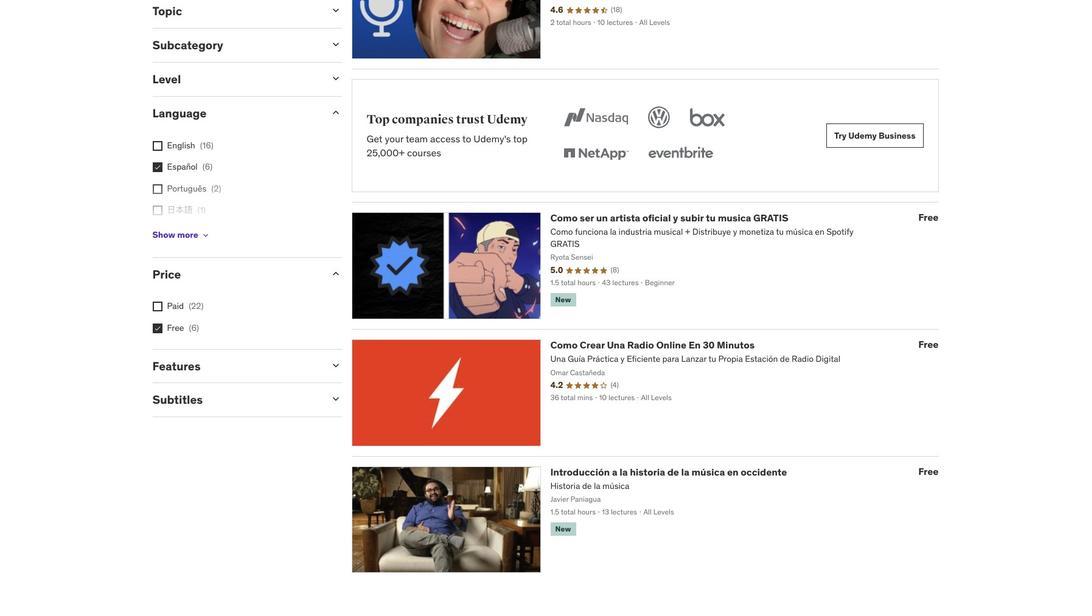 Task type: vqa. For each thing, say whether or not it's contained in the screenshot.
small image associated with Level
yes



Task type: describe. For each thing, give the bounding box(es) containing it.
show more button
[[152, 223, 210, 247]]

a
[[612, 466, 617, 478]]

nasdaq image
[[561, 104, 631, 131]]

tu
[[706, 212, 716, 224]]

netapp image
[[561, 141, 631, 167]]

xsmall image for español (6)
[[152, 163, 162, 172]]

more
[[177, 230, 198, 241]]

español
[[167, 161, 198, 172]]

minutos
[[717, 339, 755, 351]]

show
[[152, 230, 175, 241]]

companies
[[392, 112, 454, 127]]

1 la from the left
[[620, 466, 628, 478]]

trust
[[456, 112, 485, 127]]

xsmall image for 日本語 (1)
[[152, 206, 162, 216]]

30
[[703, 339, 715, 351]]

historia
[[630, 466, 665, 478]]

xsmall image inside the 'show more' button
[[201, 230, 210, 240]]

(1)
[[197, 205, 206, 216]]

日本語 (1)
[[167, 205, 206, 216]]

ser
[[580, 212, 594, 224]]

25,000+
[[367, 147, 405, 159]]

radio
[[627, 339, 654, 351]]

small image for subtitles
[[330, 393, 342, 406]]

price
[[152, 267, 181, 282]]

subcategory
[[152, 38, 223, 53]]

como for como crear una radio online en 30 minutos
[[550, 339, 578, 351]]

free (6)
[[167, 323, 199, 334]]

introducción a la historia de la música en occidente
[[550, 466, 787, 478]]

paid
[[167, 301, 184, 312]]

gratis
[[753, 212, 788, 224]]

free for como ser un artista oficial y subir tu musica gratis
[[918, 211, 939, 223]]

free for introducción a la historia de la música en occidente
[[918, 465, 939, 477]]

eventbrite image
[[646, 141, 716, 167]]

paid (22)
[[167, 301, 204, 312]]

top companies trust udemy get your team access to udemy's top 25,000+ courses
[[367, 112, 528, 159]]

try udemy business link
[[826, 124, 923, 148]]

xsmall image for paid (22)
[[152, 302, 162, 312]]

level button
[[152, 72, 320, 86]]

(6) for free (6)
[[189, 323, 199, 334]]

(6) for español (6)
[[202, 161, 213, 172]]

team
[[406, 133, 428, 145]]

features
[[152, 359, 201, 373]]

show more
[[152, 230, 198, 241]]

subir
[[680, 212, 704, 224]]

topic button
[[152, 4, 320, 19]]

introducción
[[550, 466, 610, 478]]



Task type: locate. For each thing, give the bounding box(es) containing it.
udemy right try
[[848, 130, 877, 141]]

0 vertical spatial udemy
[[487, 112, 528, 127]]

2 como from the top
[[550, 339, 578, 351]]

3 small image from the top
[[330, 106, 342, 119]]

un
[[596, 212, 608, 224]]

en
[[689, 339, 701, 351]]

small image for topic
[[330, 5, 342, 17]]

xsmall image
[[152, 324, 162, 334]]

1 small image from the top
[[330, 5, 342, 17]]

english (16)
[[167, 140, 213, 151]]

português (2)
[[167, 183, 221, 194]]

(22)
[[189, 301, 204, 312]]

xsmall image for english (16)
[[152, 141, 162, 151]]

crear
[[580, 339, 605, 351]]

introducción a la historia de la música en occidente link
[[550, 466, 787, 478]]

como crear una radio online en 30 minutos
[[550, 339, 755, 351]]

level
[[152, 72, 181, 86]]

artista
[[610, 212, 640, 224]]

en
[[727, 466, 739, 478]]

features button
[[152, 359, 320, 373]]

box image
[[687, 104, 728, 131]]

(6) down (16) on the top of page
[[202, 161, 213, 172]]

2 small image from the top
[[330, 39, 342, 51]]

price button
[[152, 267, 320, 282]]

1 horizontal spatial la
[[681, 466, 689, 478]]

your
[[385, 133, 404, 145]]

small image for language
[[330, 106, 342, 119]]

5 small image from the top
[[330, 359, 342, 372]]

1 vertical spatial udemy
[[848, 130, 877, 141]]

música
[[692, 466, 725, 478]]

1 como from the top
[[550, 212, 578, 224]]

1 horizontal spatial udemy
[[848, 130, 877, 141]]

1 small image from the top
[[330, 72, 342, 85]]

xsmall image right more
[[201, 230, 210, 240]]

(6) down (22)
[[189, 323, 199, 334]]

la right a
[[620, 466, 628, 478]]

como for como ser un artista oficial y subir tu musica gratis
[[550, 212, 578, 224]]

1 vertical spatial como
[[550, 339, 578, 351]]

como left crear
[[550, 339, 578, 351]]

try udemy business
[[834, 130, 916, 141]]

xsmall image left 日本語
[[152, 206, 162, 216]]

2 small image from the top
[[330, 393, 342, 406]]

to
[[462, 133, 471, 145]]

xsmall image left 'español'
[[152, 163, 162, 172]]

online
[[656, 339, 687, 351]]

language
[[152, 106, 207, 120]]

occidente
[[741, 466, 787, 478]]

como crear una radio online en 30 minutos link
[[550, 339, 755, 351]]

xsmall image for português (2)
[[152, 184, 162, 194]]

(16)
[[200, 140, 213, 151]]

0 vertical spatial small image
[[330, 72, 342, 85]]

small image for subcategory
[[330, 39, 342, 51]]

udemy up the top
[[487, 112, 528, 127]]

small image
[[330, 72, 342, 85], [330, 393, 342, 406]]

volkswagen image
[[646, 104, 673, 131]]

0 vertical spatial como
[[550, 212, 578, 224]]

como left the ser
[[550, 212, 578, 224]]

0 horizontal spatial udemy
[[487, 112, 528, 127]]

top
[[513, 133, 528, 145]]

small image for level
[[330, 72, 342, 85]]

0 vertical spatial (6)
[[202, 161, 213, 172]]

udemy's
[[474, 133, 511, 145]]

2 la from the left
[[681, 466, 689, 478]]

try
[[834, 130, 847, 141]]

(6)
[[202, 161, 213, 172], [189, 323, 199, 334]]

oficial
[[643, 212, 671, 224]]

0 horizontal spatial la
[[620, 466, 628, 478]]

language button
[[152, 106, 320, 120]]

access
[[430, 133, 460, 145]]

small image
[[330, 5, 342, 17], [330, 39, 342, 51], [330, 106, 342, 119], [330, 268, 342, 280], [330, 359, 342, 372]]

4 small image from the top
[[330, 268, 342, 280]]

1 horizontal spatial (6)
[[202, 161, 213, 172]]

english
[[167, 140, 195, 151]]

português
[[167, 183, 206, 194]]

la right de
[[681, 466, 689, 478]]

topic
[[152, 4, 182, 19]]

subcategory button
[[152, 38, 320, 53]]

udemy
[[487, 112, 528, 127], [848, 130, 877, 141]]

1 vertical spatial (6)
[[189, 323, 199, 334]]

una
[[607, 339, 625, 351]]

get
[[367, 133, 383, 145]]

subtitles
[[152, 393, 203, 407]]

small image for price
[[330, 268, 342, 280]]

la
[[620, 466, 628, 478], [681, 466, 689, 478]]

xsmall image left português
[[152, 184, 162, 194]]

xsmall image left english
[[152, 141, 162, 151]]

1 vertical spatial small image
[[330, 393, 342, 406]]

como
[[550, 212, 578, 224], [550, 339, 578, 351]]

0 horizontal spatial (6)
[[189, 323, 199, 334]]

free
[[918, 211, 939, 223], [167, 323, 184, 334], [918, 338, 939, 350], [918, 465, 939, 477]]

small image for features
[[330, 359, 342, 372]]

subtitles button
[[152, 393, 320, 407]]

türkçe
[[167, 226, 192, 237]]

business
[[879, 130, 916, 141]]

日本語
[[167, 205, 193, 216]]

top
[[367, 112, 390, 127]]

como ser un artista oficial y subir tu musica gratis link
[[550, 212, 788, 224]]

courses
[[407, 147, 441, 159]]

xsmall image
[[152, 141, 162, 151], [152, 163, 162, 172], [152, 184, 162, 194], [152, 206, 162, 216], [201, 230, 210, 240], [152, 302, 162, 312]]

y
[[673, 212, 678, 224]]

de
[[667, 466, 679, 478]]

como ser un artista oficial y subir tu musica gratis
[[550, 212, 788, 224]]

musica
[[718, 212, 751, 224]]

(2)
[[211, 183, 221, 194]]

xsmall image left paid
[[152, 302, 162, 312]]

udemy inside top companies trust udemy get your team access to udemy's top 25,000+ courses
[[487, 112, 528, 127]]

español (6)
[[167, 161, 213, 172]]

free for como crear una radio online en 30 minutos
[[918, 338, 939, 350]]



